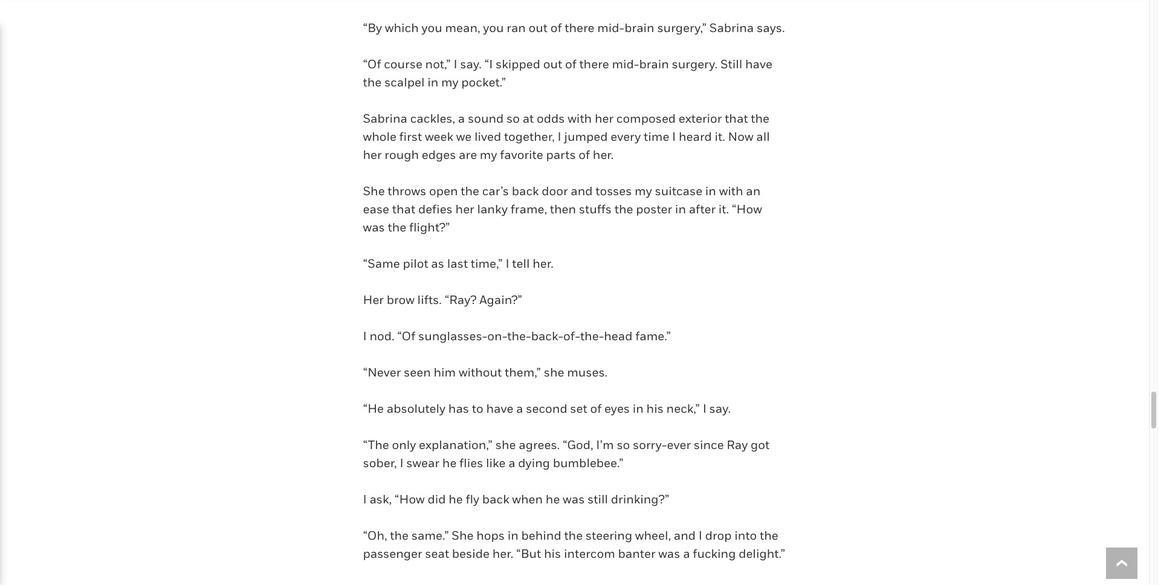 Task type: describe. For each thing, give the bounding box(es) containing it.
flies
[[460, 456, 483, 470]]

mid- inside the "of course not," i say. "i skipped out of there mid-brain surgery. still have the scalpel in my pocket."
[[612, 57, 639, 71]]

then
[[550, 202, 576, 216]]

time
[[644, 129, 670, 144]]

head
[[604, 329, 633, 343]]

"same pilot as last time," i tell her.
[[363, 256, 554, 271]]

i nod. "of sunglasses-on-the-back-of-the-head fame."
[[363, 329, 671, 343]]

eyes
[[605, 402, 630, 416]]

her brow lifts. "ray? again?"
[[363, 293, 523, 307]]

together,
[[504, 129, 555, 144]]

since
[[694, 438, 724, 452]]

set
[[571, 402, 588, 416]]

"of course not," i say. "i skipped out of there mid-brain surgery. still have the scalpel in my pocket."
[[363, 57, 773, 89]]

time,"
[[471, 256, 503, 271]]

her. inside "oh, the same." she hops in behind the steering wheel, and i drop into the passenger seat beside her. "but his intercom banter was a fucking delight."
[[493, 547, 514, 561]]

whole
[[363, 129, 397, 144]]

0 vertical spatial there
[[565, 21, 595, 35]]

say. inside the "of course not," i say. "i skipped out of there mid-brain surgery. still have the scalpel in my pocket."
[[460, 57, 482, 71]]

0 horizontal spatial "how
[[395, 492, 425, 507]]

he inside '"the only explanation," she agrees. "god, i'm so sorry-ever since ray got sober, i swear he flies like a dying bumblebee."'
[[443, 456, 457, 470]]

there inside the "of course not," i say. "i skipped out of there mid-brain surgery. still have the scalpel in my pocket."
[[580, 57, 609, 71]]

parts
[[546, 148, 576, 162]]

composed
[[617, 111, 676, 126]]

poster
[[636, 202, 673, 216]]

only
[[392, 438, 416, 452]]

fame."
[[636, 329, 671, 343]]

fucking
[[693, 547, 736, 561]]

1 horizontal spatial say.
[[710, 402, 731, 416]]

in down suitcase
[[675, 202, 686, 216]]

got
[[751, 438, 770, 452]]

that inside sabrina cackles, a sound so at odds with her composed exterior that the whole first week we lived together, i jumped every time i heard it. now all her rough edges are my favorite parts of her.
[[725, 111, 748, 126]]

"i
[[485, 57, 493, 71]]

ever
[[667, 438, 691, 452]]

i left tell
[[506, 256, 510, 271]]

he right when
[[546, 492, 560, 507]]

lifts.
[[418, 293, 442, 307]]

"but
[[516, 547, 541, 561]]

hops
[[477, 529, 505, 543]]

sunglasses-
[[418, 329, 488, 343]]

"never seen him without them," she muses.
[[363, 365, 608, 380]]

when
[[512, 492, 543, 507]]

mean,
[[445, 21, 481, 35]]

i right time
[[673, 129, 676, 144]]

ray
[[727, 438, 748, 452]]

"oh,
[[363, 529, 387, 543]]

explanation,"
[[419, 438, 493, 452]]

my inside the she throws open the car's back door and tosses my suitcase in with an ease that defies her lanky frame, then stuffs the poster in after it. "how was the flight?"
[[635, 184, 652, 198]]

sorry-
[[633, 438, 667, 452]]

so inside '"the only explanation," she agrees. "god, i'm so sorry-ever since ray got sober, i swear he flies like a dying bumblebee."'
[[617, 438, 630, 452]]

an
[[746, 184, 761, 198]]

tell
[[512, 256, 530, 271]]

was inside the she throws open the car's back door and tosses my suitcase in with an ease that defies her lanky frame, then stuffs the poster in after it. "how was the flight?"
[[363, 220, 385, 235]]

throws
[[388, 184, 427, 198]]

he left fly
[[449, 492, 463, 507]]

"ray?
[[445, 293, 477, 307]]

1 the- from the left
[[508, 329, 531, 343]]

of-
[[564, 329, 581, 343]]

them,"
[[505, 365, 541, 380]]

"never
[[363, 365, 401, 380]]

course
[[384, 57, 423, 71]]

pilot
[[403, 256, 429, 271]]

brain inside the "of course not," i say. "i skipped out of there mid-brain surgery. still have the scalpel in my pocket."
[[639, 57, 669, 71]]

which
[[385, 21, 419, 35]]

the down ease
[[388, 220, 407, 235]]

muses.
[[567, 365, 608, 380]]

cackles,
[[410, 111, 455, 126]]

her inside the she throws open the car's back door and tosses my suitcase in with an ease that defies her lanky frame, then stuffs the poster in after it. "how was the flight?"
[[456, 202, 475, 216]]

it. inside the she throws open the car's back door and tosses my suitcase in with an ease that defies her lanky frame, then stuffs the poster in after it. "how was the flight?"
[[719, 202, 729, 216]]

she throws open the car's back door and tosses my suitcase in with an ease that defies her lanky frame, then stuffs the poster in after it. "how was the flight?"
[[363, 184, 763, 235]]

sabrina cackles, a sound so at odds with her composed exterior that the whole first week we lived together, i jumped every time i heard it. now all her rough edges are my favorite parts of her.
[[363, 111, 770, 162]]

i inside "oh, the same." she hops in behind the steering wheel, and i drop into the passenger seat beside her. "but his intercom banter was a fucking delight."
[[699, 529, 703, 543]]

steering
[[586, 529, 633, 543]]

so inside sabrina cackles, a sound so at odds with her composed exterior that the whole first week we lived together, i jumped every time i heard it. now all her rough edges are my favorite parts of her.
[[507, 111, 520, 126]]

are
[[459, 148, 477, 162]]

last
[[447, 256, 468, 271]]

1 horizontal spatial she
[[544, 365, 565, 380]]

flight?"
[[409, 220, 450, 235]]

pocket."
[[462, 75, 506, 89]]

again?"
[[480, 293, 523, 307]]

her. inside sabrina cackles, a sound so at odds with her composed exterior that the whole first week we lived together, i jumped every time i heard it. now all her rough edges are my favorite parts of her.
[[593, 148, 614, 162]]

the left car's
[[461, 184, 480, 198]]

without
[[459, 365, 502, 380]]

"oh, the same." she hops in behind the steering wheel, and i drop into the passenger seat beside her. "but his intercom banter was a fucking delight."
[[363, 529, 786, 561]]

was inside "oh, the same." she hops in behind the steering wheel, and i drop into the passenger seat beside her. "but his intercom banter was a fucking delight."
[[659, 547, 681, 561]]

brow
[[387, 293, 415, 307]]

1 vertical spatial have
[[486, 402, 514, 416]]

i left "nod."
[[363, 329, 367, 343]]

a inside sabrina cackles, a sound so at odds with her composed exterior that the whole first week we lived together, i jumped every time i heard it. now all her rough edges are my favorite parts of her.
[[458, 111, 465, 126]]

back-
[[531, 329, 564, 343]]

wheel,
[[636, 529, 671, 543]]

have inside the "of course not," i say. "i skipped out of there mid-brain surgery. still have the scalpel in my pocket."
[[746, 57, 773, 71]]

still
[[721, 57, 743, 71]]

sabrina inside sabrina cackles, a sound so at odds with her composed exterior that the whole first week we lived together, i jumped every time i heard it. now all her rough edges are my favorite parts of her.
[[363, 111, 408, 126]]

drop
[[706, 529, 732, 543]]

still
[[588, 492, 608, 507]]

i inside the "of course not," i say. "i skipped out of there mid-brain surgery. still have the scalpel in my pocket."
[[454, 57, 458, 71]]

heard
[[679, 129, 712, 144]]

not,"
[[425, 57, 451, 71]]

the up intercom
[[564, 529, 583, 543]]

2 you from the left
[[483, 21, 504, 35]]

fly
[[466, 492, 480, 507]]

with inside the she throws open the car's back door and tosses my suitcase in with an ease that defies her lanky frame, then stuffs the poster in after it. "how was the flight?"
[[719, 184, 744, 198]]

my inside sabrina cackles, a sound so at odds with her composed exterior that the whole first week we lived together, i jumped every time i heard it. now all her rough edges are my favorite parts of her.
[[480, 148, 497, 162]]



Task type: locate. For each thing, give the bounding box(es) containing it.
1 vertical spatial say.
[[710, 402, 731, 416]]

was down wheel,
[[659, 547, 681, 561]]

sabrina
[[710, 21, 754, 35], [363, 111, 408, 126]]

2 vertical spatial her
[[456, 202, 475, 216]]

you right the which
[[422, 21, 443, 35]]

first
[[400, 129, 422, 144]]

1 horizontal spatial so
[[617, 438, 630, 452]]

of down "by which you mean, you ran out of there mid-brain surgery," sabrina says.
[[565, 57, 577, 71]]

second
[[526, 402, 568, 416]]

1 horizontal spatial the-
[[581, 329, 604, 343]]

1 horizontal spatial sabrina
[[710, 21, 754, 35]]

1 horizontal spatial her.
[[533, 256, 554, 271]]

all
[[757, 129, 770, 144]]

on-
[[488, 329, 508, 343]]

2 horizontal spatial was
[[659, 547, 681, 561]]

a
[[458, 111, 465, 126], [517, 402, 523, 416], [509, 456, 516, 470], [684, 547, 690, 561]]

of right the set
[[591, 402, 602, 416]]

2 the- from the left
[[581, 329, 604, 343]]

0 horizontal spatial "of
[[363, 57, 381, 71]]

1 vertical spatial was
[[563, 492, 585, 507]]

seat
[[425, 547, 449, 561]]

her
[[363, 293, 384, 307]]

her. down jumped
[[593, 148, 614, 162]]

she inside the she throws open the car's back door and tosses my suitcase in with an ease that defies her lanky frame, then stuffs the poster in after it. "how was the flight?"
[[363, 184, 385, 198]]

lanky
[[477, 202, 508, 216]]

"how
[[732, 202, 763, 216], [395, 492, 425, 507]]

1 horizontal spatial back
[[512, 184, 539, 198]]

my inside the "of course not," i say. "i skipped out of there mid-brain surgery. still have the scalpel in my pocket."
[[441, 75, 459, 89]]

that up now on the top right of the page
[[725, 111, 748, 126]]

1 horizontal spatial and
[[674, 529, 696, 543]]

seen
[[404, 365, 431, 380]]

"he absolutely has to have a second set of eyes in his neck," i say.
[[363, 402, 731, 416]]

scalpel
[[385, 75, 425, 89]]

it. left now on the top right of the page
[[715, 129, 726, 144]]

and up stuffs
[[571, 184, 593, 198]]

it.
[[715, 129, 726, 144], [719, 202, 729, 216]]

that down throws
[[392, 202, 416, 216]]

the-
[[508, 329, 531, 343], [581, 329, 604, 343]]

sabrina up whole
[[363, 111, 408, 126]]

she right them,"
[[544, 365, 565, 380]]

stuffs
[[579, 202, 612, 216]]

"by which you mean, you ran out of there mid-brain surgery," sabrina says.
[[363, 21, 785, 35]]

the down tosses at the right top of the page
[[615, 202, 633, 216]]

1 vertical spatial brain
[[639, 57, 669, 71]]

0 horizontal spatial the-
[[508, 329, 531, 343]]

1 horizontal spatial with
[[719, 184, 744, 198]]

week
[[425, 129, 454, 144]]

sound
[[468, 111, 504, 126]]

say. right neck,"
[[710, 402, 731, 416]]

"of
[[363, 57, 381, 71], [397, 329, 416, 343]]

the- up them,"
[[508, 329, 531, 343]]

and inside the she throws open the car's back door and tosses my suitcase in with an ease that defies her lanky frame, then stuffs the poster in after it. "how was the flight?"
[[571, 184, 593, 198]]

the inside sabrina cackles, a sound so at odds with her composed exterior that the whole first week we lived together, i jumped every time i heard it. now all her rough edges are my favorite parts of her.
[[751, 111, 770, 126]]

2 vertical spatial my
[[635, 184, 652, 198]]

of right ran
[[551, 21, 562, 35]]

1 horizontal spatial her
[[456, 202, 475, 216]]

of inside sabrina cackles, a sound so at odds with her composed exterior that the whole first week we lived together, i jumped every time i heard it. now all her rough edges are my favorite parts of her.
[[579, 148, 590, 162]]

of inside the "of course not," i say. "i skipped out of there mid-brain surgery. still have the scalpel in my pocket."
[[565, 57, 577, 71]]

"of right "nod."
[[397, 329, 416, 343]]

ease
[[363, 202, 390, 216]]

the left scalpel
[[363, 75, 382, 89]]

says.
[[757, 21, 785, 35]]

car's
[[482, 184, 509, 198]]

after
[[689, 202, 716, 216]]

say. left "i
[[460, 57, 482, 71]]

0 horizontal spatial have
[[486, 402, 514, 416]]

we
[[456, 129, 472, 144]]

neck,"
[[667, 402, 700, 416]]

drinking?"
[[611, 492, 670, 507]]

i right the not,"
[[454, 57, 458, 71]]

in inside the "of course not," i say. "i skipped out of there mid-brain surgery. still have the scalpel in my pocket."
[[428, 75, 439, 89]]

passenger
[[363, 547, 423, 561]]

i left the ask, in the left bottom of the page
[[363, 492, 367, 507]]

"how left "did"
[[395, 492, 425, 507]]

i inside '"the only explanation," she agrees. "god, i'm so sorry-ever since ray got sober, i swear he flies like a dying bumblebee."'
[[400, 456, 404, 470]]

0 vertical spatial his
[[647, 402, 664, 416]]

1 vertical spatial back
[[482, 492, 510, 507]]

0 vertical spatial out
[[529, 21, 548, 35]]

of down jumped
[[579, 148, 590, 162]]

1 vertical spatial sabrina
[[363, 111, 408, 126]]

out right skipped
[[544, 57, 563, 71]]

0 horizontal spatial that
[[392, 202, 416, 216]]

0 horizontal spatial her.
[[493, 547, 514, 561]]

0 horizontal spatial back
[[482, 492, 510, 507]]

brain left surgery,"
[[625, 21, 655, 35]]

his down the behind
[[544, 547, 561, 561]]

1 vertical spatial my
[[480, 148, 497, 162]]

1 horizontal spatial was
[[563, 492, 585, 507]]

the up all
[[751, 111, 770, 126]]

jumped
[[564, 129, 608, 144]]

1 horizontal spatial you
[[483, 21, 504, 35]]

she inside "oh, the same." she hops in behind the steering wheel, and i drop into the passenger seat beside her. "but his intercom banter was a fucking delight."
[[452, 529, 474, 543]]

in inside "oh, the same." she hops in behind the steering wheel, and i drop into the passenger seat beside her. "but his intercom banter was a fucking delight."
[[508, 529, 519, 543]]

0 vertical spatial was
[[363, 220, 385, 235]]

1 vertical spatial "of
[[397, 329, 416, 343]]

out right ran
[[529, 21, 548, 35]]

0 horizontal spatial sabrina
[[363, 111, 408, 126]]

as
[[431, 256, 445, 271]]

sober,
[[363, 456, 397, 470]]

skipped
[[496, 57, 541, 71]]

did
[[428, 492, 446, 507]]

with left an
[[719, 184, 744, 198]]

0 vertical spatial mid-
[[598, 21, 625, 35]]

2 vertical spatial her.
[[493, 547, 514, 561]]

she up ease
[[363, 184, 385, 198]]

she inside '"the only explanation," she agrees. "god, i'm so sorry-ever since ray got sober, i swear he flies like a dying bumblebee."'
[[496, 438, 516, 452]]

"the
[[363, 438, 389, 452]]

2 horizontal spatial my
[[635, 184, 652, 198]]

0 horizontal spatial she
[[363, 184, 385, 198]]

a up we
[[458, 111, 465, 126]]

back inside the she throws open the car's back door and tosses my suitcase in with an ease that defies her lanky frame, then stuffs the poster in after it. "how was the flight?"
[[512, 184, 539, 198]]

he down explanation,"
[[443, 456, 457, 470]]

0 vertical spatial she
[[544, 365, 565, 380]]

every
[[611, 129, 641, 144]]

0 horizontal spatial his
[[544, 547, 561, 561]]

i ask, "how did he fly back when he was still drinking?"
[[363, 492, 670, 507]]

have right to
[[486, 402, 514, 416]]

0 horizontal spatial her
[[363, 148, 382, 162]]

was left still
[[563, 492, 585, 507]]

my up poster
[[635, 184, 652, 198]]

0 horizontal spatial was
[[363, 220, 385, 235]]

surgery.
[[672, 57, 718, 71]]

with inside sabrina cackles, a sound so at odds with her composed exterior that the whole first week we lived together, i jumped every time i heard it. now all her rough edges are my favorite parts of her.
[[568, 111, 592, 126]]

1 horizontal spatial "of
[[397, 329, 416, 343]]

her. down hops
[[493, 547, 514, 561]]

suitcase
[[655, 184, 703, 198]]

"by
[[363, 21, 382, 35]]

so right i'm
[[617, 438, 630, 452]]

0 vertical spatial say.
[[460, 57, 482, 71]]

a inside '"the only explanation," she agrees. "god, i'm so sorry-ever since ray got sober, i swear he flies like a dying bumblebee."'
[[509, 456, 516, 470]]

to
[[472, 402, 484, 416]]

delight."
[[739, 547, 786, 561]]

a left second
[[517, 402, 523, 416]]

she up like
[[496, 438, 516, 452]]

there up the "of course not," i say. "i skipped out of there mid-brain surgery. still have the scalpel in my pocket."
[[565, 21, 595, 35]]

agrees.
[[519, 438, 560, 452]]

her. right tell
[[533, 256, 554, 271]]

2 horizontal spatial her.
[[593, 148, 614, 162]]

in up after on the top
[[706, 184, 717, 198]]

my
[[441, 75, 459, 89], [480, 148, 497, 162], [635, 184, 652, 198]]

2 horizontal spatial her
[[595, 111, 614, 126]]

sabrina up still
[[710, 21, 754, 35]]

her
[[595, 111, 614, 126], [363, 148, 382, 162], [456, 202, 475, 216]]

in down the not,"
[[428, 75, 439, 89]]

she
[[544, 365, 565, 380], [496, 438, 516, 452]]

0 vertical spatial "of
[[363, 57, 381, 71]]

like
[[486, 456, 506, 470]]

back up frame,
[[512, 184, 539, 198]]

1 vertical spatial it.
[[719, 202, 729, 216]]

swear
[[407, 456, 440, 470]]

the- up muses.
[[581, 329, 604, 343]]

brain left surgery.
[[639, 57, 669, 71]]

so
[[507, 111, 520, 126], [617, 438, 630, 452]]

i down only
[[400, 456, 404, 470]]

1 vertical spatial there
[[580, 57, 609, 71]]

1 vertical spatial she
[[496, 438, 516, 452]]

i'm
[[597, 438, 614, 452]]

a right like
[[509, 456, 516, 470]]

her left lanky
[[456, 202, 475, 216]]

in right hops
[[508, 529, 519, 543]]

she up "beside"
[[452, 529, 474, 543]]

absolutely
[[387, 402, 446, 416]]

i left drop
[[699, 529, 703, 543]]

a left fucking
[[684, 547, 690, 561]]

it. inside sabrina cackles, a sound so at odds with her composed exterior that the whole first week we lived together, i jumped every time i heard it. now all her rough edges are my favorite parts of her.
[[715, 129, 726, 144]]

0 horizontal spatial say.
[[460, 57, 482, 71]]

intercom
[[564, 547, 616, 561]]

1 horizontal spatial that
[[725, 111, 748, 126]]

his left neck,"
[[647, 402, 664, 416]]

2 vertical spatial was
[[659, 547, 681, 561]]

"how inside the she throws open the car's back door and tosses my suitcase in with an ease that defies her lanky frame, then stuffs the poster in after it. "how was the flight?"
[[732, 202, 763, 216]]

nod.
[[370, 329, 395, 343]]

1 horizontal spatial his
[[647, 402, 664, 416]]

that inside the she throws open the car's back door and tosses my suitcase in with an ease that defies her lanky frame, then stuffs the poster in after it. "how was the flight?"
[[392, 202, 416, 216]]

in right eyes
[[633, 402, 644, 416]]

it. right after on the top
[[719, 202, 729, 216]]

you left ran
[[483, 21, 504, 35]]

rough
[[385, 148, 419, 162]]

dying
[[518, 456, 550, 470]]

her.
[[593, 148, 614, 162], [533, 256, 554, 271], [493, 547, 514, 561]]

"he
[[363, 402, 384, 416]]

1 vertical spatial his
[[544, 547, 561, 561]]

1 vertical spatial she
[[452, 529, 474, 543]]

her down whole
[[363, 148, 382, 162]]

i up "parts" on the left of the page
[[558, 129, 562, 144]]

0 vertical spatial brain
[[625, 21, 655, 35]]

0 vertical spatial have
[[746, 57, 773, 71]]

out inside the "of course not," i say. "i skipped out of there mid-brain surgery. still have the scalpel in my pocket."
[[544, 57, 563, 71]]

1 horizontal spatial she
[[452, 529, 474, 543]]

my down lived
[[480, 148, 497, 162]]

my down the not,"
[[441, 75, 459, 89]]

1 vertical spatial so
[[617, 438, 630, 452]]

0 horizontal spatial so
[[507, 111, 520, 126]]

0 vertical spatial my
[[441, 75, 459, 89]]

0 vertical spatial it.
[[715, 129, 726, 144]]

0 horizontal spatial with
[[568, 111, 592, 126]]

the up passenger in the left bottom of the page
[[390, 529, 409, 543]]

1 vertical spatial mid-
[[612, 57, 639, 71]]

0 vertical spatial that
[[725, 111, 748, 126]]

0 vertical spatial sabrina
[[710, 21, 754, 35]]

1 vertical spatial and
[[674, 529, 696, 543]]

1 horizontal spatial my
[[480, 148, 497, 162]]

0 vertical spatial back
[[512, 184, 539, 198]]

lived
[[475, 129, 501, 144]]

ran
[[507, 21, 526, 35]]

1 vertical spatial out
[[544, 57, 563, 71]]

0 horizontal spatial and
[[571, 184, 593, 198]]

0 vertical spatial "how
[[732, 202, 763, 216]]

with up jumped
[[568, 111, 592, 126]]

1 vertical spatial her
[[363, 148, 382, 162]]

"of left course
[[363, 57, 381, 71]]

1 vertical spatial with
[[719, 184, 744, 198]]

1 horizontal spatial "how
[[732, 202, 763, 216]]

0 horizontal spatial my
[[441, 75, 459, 89]]

i right neck,"
[[703, 402, 707, 416]]

tosses
[[596, 184, 632, 198]]

1 vertical spatial her.
[[533, 256, 554, 271]]

0 vertical spatial with
[[568, 111, 592, 126]]

1 you from the left
[[422, 21, 443, 35]]

back right fly
[[482, 492, 510, 507]]

her up jumped
[[595, 111, 614, 126]]

ask,
[[370, 492, 392, 507]]

favorite
[[500, 148, 544, 162]]

1 vertical spatial that
[[392, 202, 416, 216]]

1 horizontal spatial have
[[746, 57, 773, 71]]

a inside "oh, the same." she hops in behind the steering wheel, and i drop into the passenger seat beside her. "but his intercom banter was a fucking delight."
[[684, 547, 690, 561]]

was
[[363, 220, 385, 235], [563, 492, 585, 507], [659, 547, 681, 561]]

him
[[434, 365, 456, 380]]

0 horizontal spatial you
[[422, 21, 443, 35]]

0 vertical spatial so
[[507, 111, 520, 126]]

1 vertical spatial "how
[[395, 492, 425, 507]]

the inside the "of course not," i say. "i skipped out of there mid-brain surgery. still have the scalpel in my pocket."
[[363, 75, 382, 89]]

now
[[728, 129, 754, 144]]

have right still
[[746, 57, 773, 71]]

edges
[[422, 148, 456, 162]]

so left at
[[507, 111, 520, 126]]

and right wheel,
[[674, 529, 696, 543]]

his inside "oh, the same." she hops in behind the steering wheel, and i drop into the passenger seat beside her. "but his intercom banter was a fucking delight."
[[544, 547, 561, 561]]

0 vertical spatial she
[[363, 184, 385, 198]]

was down ease
[[363, 220, 385, 235]]

"same
[[363, 256, 400, 271]]

0 horizontal spatial she
[[496, 438, 516, 452]]

0 vertical spatial her
[[595, 111, 614, 126]]

"the only explanation," she agrees. "god, i'm so sorry-ever since ray got sober, i swear he flies like a dying bumblebee."
[[363, 438, 770, 470]]

there down "by which you mean, you ran out of there mid-brain surgery," sabrina says.
[[580, 57, 609, 71]]

0 vertical spatial and
[[571, 184, 593, 198]]

0 vertical spatial her.
[[593, 148, 614, 162]]

"of inside the "of course not," i say. "i skipped out of there mid-brain surgery. still have the scalpel in my pocket."
[[363, 57, 381, 71]]

surgery,"
[[658, 21, 707, 35]]

frame,
[[511, 202, 547, 216]]

odds
[[537, 111, 565, 126]]

beside
[[452, 547, 490, 561]]

the up the delight."
[[760, 529, 779, 543]]

brain
[[625, 21, 655, 35], [639, 57, 669, 71]]

there
[[565, 21, 595, 35], [580, 57, 609, 71]]

he
[[443, 456, 457, 470], [449, 492, 463, 507], [546, 492, 560, 507]]

and inside "oh, the same." she hops in behind the steering wheel, and i drop into the passenger seat beside her. "but his intercom banter was a fucking delight."
[[674, 529, 696, 543]]

"how down an
[[732, 202, 763, 216]]



Task type: vqa. For each thing, say whether or not it's contained in the screenshot.
USPS inside Our current shipping options, and their average shipping times are: UPS Ground – 7-10 business* days USPS Priority Mail Service – 2-9 business* days (does not include online tracking)
no



